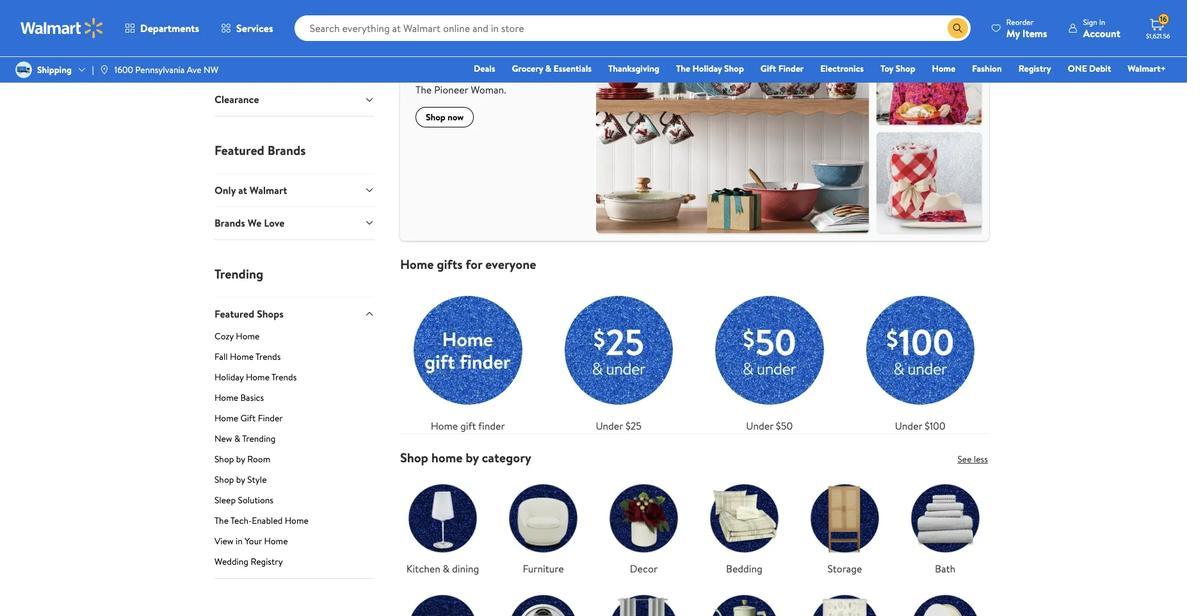 Task type: vqa. For each thing, say whether or not it's contained in the screenshot.
'New & Trending' link on the bottom
yes



Task type: locate. For each thing, give the bounding box(es) containing it.
only at walmart ree's holiday gift guide check off your list with picks from the pioneer woman.
[[416, 31, 572, 97]]

only
[[416, 31, 437, 45], [215, 183, 236, 197]]

walmart+
[[1128, 62, 1166, 75]]

1600
[[114, 63, 133, 76]]

under
[[596, 419, 623, 433], [746, 419, 774, 433], [895, 419, 922, 433]]

sign in account
[[1083, 16, 1121, 40]]

& inside list
[[443, 561, 450, 575]]

only inside dropdown button
[[215, 183, 236, 197]]

list
[[393, 272, 996, 433], [393, 465, 996, 616]]

featured inside featured shops dropdown button
[[215, 306, 254, 321]]

2 under from the left
[[746, 419, 774, 433]]

shop down new
[[215, 453, 234, 466]]

shop left the gift finder
[[724, 62, 744, 75]]

kitchen & dining
[[406, 561, 479, 575]]

see less
[[958, 452, 988, 465]]

0 vertical spatial only
[[416, 31, 437, 45]]

home down enabled
[[264, 535, 288, 548]]

0 vertical spatial the
[[676, 62, 690, 75]]

holiday home trends
[[215, 371, 297, 384]]

1 horizontal spatial &
[[443, 561, 450, 575]]

home up fall home trends
[[236, 330, 260, 343]]

deals link
[[468, 61, 501, 76]]

shop left now
[[426, 111, 446, 124]]

3 under from the left
[[895, 419, 922, 433]]

only at walmart
[[215, 183, 287, 197]]

0 horizontal spatial registry
[[251, 555, 283, 568]]

0 horizontal spatial  image
[[15, 61, 32, 78]]

1 horizontal spatial finder
[[778, 62, 804, 75]]

walmart inside dropdown button
[[250, 183, 287, 197]]

1 under from the left
[[596, 419, 623, 433]]

off
[[446, 69, 460, 83]]

1 vertical spatial walmart
[[250, 183, 287, 197]]

featured
[[215, 141, 264, 159], [215, 306, 254, 321]]

departments
[[140, 21, 199, 35]]

$100
[[925, 419, 946, 433]]

home gifts for everyone
[[400, 256, 536, 273]]

under for under $50
[[746, 419, 774, 433]]

1 vertical spatial the
[[416, 83, 432, 97]]

shop for shop home by category
[[400, 449, 428, 466]]

1 vertical spatial gift
[[460, 419, 476, 433]]

1 horizontal spatial the
[[416, 83, 432, 97]]

0 vertical spatial featured
[[215, 141, 264, 159]]

0 horizontal spatial &
[[234, 432, 240, 445]]

0 horizontal spatial gift
[[240, 412, 256, 425]]

by left room
[[236, 453, 245, 466]]

the for the tech-enabled home
[[215, 514, 229, 527]]

& right picks
[[545, 62, 551, 75]]

2 horizontal spatial the
[[676, 62, 690, 75]]

dining
[[452, 561, 479, 575]]

shop for shop by style
[[215, 473, 234, 486]]

gift left 'finder'
[[460, 419, 476, 433]]

& for dining
[[443, 561, 450, 575]]

under left $50
[[746, 419, 774, 433]]

ave
[[187, 63, 201, 76]]

home gift finder link
[[400, 282, 536, 433]]

trends for holiday home trends
[[271, 371, 297, 384]]

0 vertical spatial gift
[[506, 43, 531, 65]]

pennsylvania
[[135, 63, 185, 76]]

2 horizontal spatial &
[[545, 62, 551, 75]]

2 vertical spatial the
[[215, 514, 229, 527]]

only inside only at walmart ree's holiday gift guide check off your list with picks from the pioneer woman.
[[416, 31, 437, 45]]

kitchen
[[406, 561, 440, 575]]

under $50 link
[[702, 282, 837, 433]]

2 featured from the top
[[215, 306, 254, 321]]

fashion
[[972, 62, 1002, 75]]

trending
[[215, 265, 263, 282], [242, 432, 276, 445]]

the left pioneer
[[416, 83, 432, 97]]

trending up room
[[242, 432, 276, 445]]

0 vertical spatial list
[[393, 272, 996, 433]]

only at walmart button
[[215, 173, 375, 206]]

1 vertical spatial finder
[[258, 412, 283, 425]]

for
[[466, 256, 482, 273]]

& left dining
[[443, 561, 450, 575]]

fall
[[215, 350, 228, 363]]

1 vertical spatial brands
[[215, 216, 245, 230]]

1 horizontal spatial under
[[746, 419, 774, 433]]

& right new
[[234, 432, 240, 445]]

featured up cozy home
[[215, 306, 254, 321]]

grocery & essentials link
[[506, 61, 597, 76]]

by inside shop by room link
[[236, 453, 245, 466]]

featured up only at walmart
[[215, 141, 264, 159]]

only up the 'check'
[[416, 31, 437, 45]]

gift up new & trending
[[240, 412, 256, 425]]

0 horizontal spatial finder
[[258, 412, 283, 425]]

shops
[[257, 306, 284, 321]]

$50
[[776, 419, 793, 433]]

trends up holiday home trends
[[256, 350, 281, 363]]

the right thanksgiving
[[676, 62, 690, 75]]

featured shops
[[215, 306, 284, 321]]

1 list from the top
[[393, 272, 996, 433]]

registry
[[1019, 62, 1051, 75], [251, 555, 283, 568]]

home up home
[[431, 419, 458, 433]]

home down sleep solutions link
[[285, 514, 309, 527]]

gift up with
[[506, 43, 531, 65]]

less
[[974, 452, 988, 465]]

2 list from the top
[[393, 465, 996, 616]]

walmart up love
[[250, 183, 287, 197]]

at inside only at walmart ree's holiday gift guide check off your list with picks from the pioneer woman.
[[439, 31, 448, 45]]

1 horizontal spatial only
[[416, 31, 437, 45]]

home left gifts
[[400, 256, 434, 273]]

1 vertical spatial featured
[[215, 306, 254, 321]]

in
[[1099, 16, 1105, 27]]

see less button
[[958, 452, 988, 465]]

walmart for only at walmart
[[250, 183, 287, 197]]

at inside only at walmart dropdown button
[[238, 183, 247, 197]]

 image right |
[[99, 65, 109, 75]]

fall home trends link
[[215, 350, 375, 368]]

1 horizontal spatial gift
[[761, 62, 776, 75]]

0 vertical spatial walmart
[[450, 31, 488, 45]]

0 vertical spatial holiday
[[693, 62, 722, 75]]

home
[[932, 62, 956, 75], [400, 256, 434, 273], [236, 330, 260, 343], [230, 350, 254, 363], [246, 371, 270, 384], [215, 391, 238, 404], [215, 412, 238, 425], [431, 419, 458, 433], [285, 514, 309, 527], [264, 535, 288, 548]]

1 horizontal spatial walmart
[[450, 31, 488, 45]]

1 vertical spatial list
[[393, 465, 996, 616]]

clearance button
[[215, 83, 375, 116]]

only up brands we love
[[215, 183, 236, 197]]

trends down fall home trends link
[[271, 371, 297, 384]]

0 vertical spatial at
[[439, 31, 448, 45]]

shop left home
[[400, 449, 428, 466]]

0 horizontal spatial walmart
[[250, 183, 287, 197]]

registry down your
[[251, 555, 283, 568]]

at
[[439, 31, 448, 45], [238, 183, 247, 197]]

toy shop link
[[875, 61, 921, 76]]

finder down "basics"
[[258, 412, 283, 425]]

shop up 'sleep'
[[215, 473, 234, 486]]

0 vertical spatial brands
[[267, 141, 306, 159]]

1 horizontal spatial gift
[[506, 43, 531, 65]]

check
[[416, 69, 444, 83]]

under $25
[[596, 419, 642, 433]]

home down search icon
[[932, 62, 956, 75]]

from
[[546, 69, 567, 83]]

list containing kitchen & dining
[[393, 465, 996, 616]]

shop home by category
[[400, 449, 531, 466]]

1 horizontal spatial at
[[439, 31, 448, 45]]

0 vertical spatial trends
[[256, 350, 281, 363]]

picks
[[521, 69, 543, 83]]

one
[[1068, 62, 1087, 75]]

by inside shop by style link
[[236, 473, 245, 486]]

 image left shipping
[[15, 61, 32, 78]]

trending up featured shops
[[215, 265, 263, 282]]

toy shop
[[881, 62, 915, 75]]

brands left we
[[215, 216, 245, 230]]

at for only at walmart
[[238, 183, 247, 197]]

thanksgiving
[[608, 62, 660, 75]]

decor
[[630, 561, 658, 575]]

shop
[[724, 62, 744, 75], [896, 62, 915, 75], [426, 111, 446, 124], [400, 449, 428, 466], [215, 453, 234, 466], [215, 473, 234, 486]]

gift
[[761, 62, 776, 75], [240, 412, 256, 425]]

room
[[247, 453, 270, 466]]

under left $100 at the right of page
[[895, 419, 922, 433]]

1 horizontal spatial registry
[[1019, 62, 1051, 75]]

holiday
[[455, 43, 502, 65]]

services button
[[210, 13, 284, 44]]

1 vertical spatial &
[[234, 432, 240, 445]]

sleep solutions link
[[215, 494, 375, 512]]

pioneer
[[434, 83, 468, 97]]

one debit link
[[1062, 61, 1117, 76]]

0 horizontal spatial brands
[[215, 216, 245, 230]]

holiday
[[693, 62, 722, 75], [215, 371, 244, 384]]

2 vertical spatial &
[[443, 561, 450, 575]]

shop by room
[[215, 453, 270, 466]]

0 horizontal spatial gift
[[460, 419, 476, 433]]

1 featured from the top
[[215, 141, 264, 159]]

0 horizontal spatial under
[[596, 419, 623, 433]]

1 horizontal spatial  image
[[99, 65, 109, 75]]

shop now
[[426, 111, 464, 124]]

one debit
[[1068, 62, 1111, 75]]

my
[[1007, 26, 1020, 40]]

gift finder link
[[755, 61, 810, 76]]

1600 pennsylvania ave nw
[[114, 63, 218, 76]]

gift right the holiday shop link at right
[[761, 62, 776, 75]]

0 horizontal spatial only
[[215, 183, 236, 197]]

finder left electronics link
[[778, 62, 804, 75]]

at left the holiday
[[439, 31, 448, 45]]

walmart image
[[20, 18, 104, 38]]

savings
[[215, 18, 257, 35]]

thanksgiving link
[[603, 61, 665, 76]]

0 vertical spatial gift
[[761, 62, 776, 75]]

home up new
[[215, 412, 238, 425]]

guide
[[534, 43, 572, 65]]

0 vertical spatial &
[[545, 62, 551, 75]]

under left $25 in the right bottom of the page
[[596, 419, 623, 433]]

walmart inside only at walmart ree's holiday gift guide check off your list with picks from the pioneer woman.
[[450, 31, 488, 45]]

walmart up deals link
[[450, 31, 488, 45]]

finder
[[778, 62, 804, 75], [258, 412, 283, 425]]

 image
[[15, 61, 32, 78], [99, 65, 109, 75]]

0 horizontal spatial at
[[238, 183, 247, 197]]

1 vertical spatial registry
[[251, 555, 283, 568]]

1 vertical spatial trends
[[271, 371, 297, 384]]

account
[[1083, 26, 1121, 40]]

1 vertical spatial only
[[215, 183, 236, 197]]

1 vertical spatial at
[[238, 183, 247, 197]]

0 horizontal spatial holiday
[[215, 371, 244, 384]]

love
[[264, 216, 285, 230]]

furniture link
[[501, 476, 586, 576]]

registry down items
[[1019, 62, 1051, 75]]

2 horizontal spatial under
[[895, 419, 922, 433]]

the left tech-
[[215, 514, 229, 527]]

0 horizontal spatial the
[[215, 514, 229, 527]]

at up brands we love
[[238, 183, 247, 197]]

brands up only at walmart dropdown button
[[267, 141, 306, 159]]

home left "basics"
[[215, 391, 238, 404]]

brands inside dropdown button
[[215, 216, 245, 230]]

wedding
[[215, 555, 248, 568]]

by left style
[[236, 473, 245, 486]]

home link
[[926, 61, 961, 76]]



Task type: describe. For each thing, give the bounding box(es) containing it.
in
[[236, 535, 243, 548]]

 image for 1600 pennsylvania ave nw
[[99, 65, 109, 75]]

cozy home
[[215, 330, 260, 343]]

cozy home link
[[215, 330, 375, 348]]

1 horizontal spatial holiday
[[693, 62, 722, 75]]

bedding
[[726, 561, 763, 575]]

home inside list
[[431, 419, 458, 433]]

Search search field
[[294, 15, 971, 41]]

essentials
[[554, 62, 592, 75]]

under for under $100
[[895, 419, 922, 433]]

shop for shop by room
[[215, 453, 234, 466]]

fall home trends
[[215, 350, 281, 363]]

list containing home gift finder
[[393, 272, 996, 433]]

the inside only at walmart ree's holiday gift guide check off your list with picks from the pioneer woman.
[[416, 83, 432, 97]]

0 vertical spatial registry
[[1019, 62, 1051, 75]]

the for the holiday shop
[[676, 62, 690, 75]]

shop by style link
[[215, 473, 375, 491]]

|
[[92, 63, 94, 76]]

& for essentials
[[545, 62, 551, 75]]

home gift finder link
[[215, 412, 375, 430]]

by right home
[[466, 449, 479, 466]]

storage
[[828, 561, 862, 575]]

trends for fall home trends
[[256, 350, 281, 363]]

0 vertical spatial trending
[[215, 265, 263, 282]]

1 vertical spatial trending
[[242, 432, 276, 445]]

clearance
[[215, 93, 259, 107]]

everyone
[[485, 256, 536, 273]]

Walmart Site-Wide search field
[[294, 15, 971, 41]]

home gift finder
[[431, 419, 505, 433]]

gift inside only at walmart ree's holiday gift guide check off your list with picks from the pioneer woman.
[[506, 43, 531, 65]]

sign
[[1083, 16, 1097, 27]]

$25
[[626, 419, 642, 433]]

home up "basics"
[[246, 371, 270, 384]]

kitchen & dining link
[[400, 476, 485, 576]]

at for only at walmart ree's holiday gift guide check off your list with picks from the pioneer woman.
[[439, 31, 448, 45]]

1 vertical spatial holiday
[[215, 371, 244, 384]]

reorder my items
[[1007, 16, 1047, 40]]

list
[[484, 69, 497, 83]]

1 vertical spatial gift
[[240, 412, 256, 425]]

enabled
[[252, 514, 283, 527]]

the tech-enabled home
[[215, 514, 309, 527]]

home gift finder
[[215, 412, 283, 425]]

wedding registry
[[215, 555, 283, 568]]

home basics
[[215, 391, 264, 404]]

shop now link
[[416, 107, 474, 128]]

$1,621.56
[[1146, 31, 1170, 40]]

fashion link
[[966, 61, 1008, 76]]

solutions
[[238, 494, 273, 507]]

under $50
[[746, 419, 793, 433]]

featured for featured brands
[[215, 141, 264, 159]]

departments button
[[114, 13, 210, 44]]

the holiday shop
[[676, 62, 744, 75]]

home
[[431, 449, 463, 466]]

1 horizontal spatial brands
[[267, 141, 306, 159]]

only for only at walmart
[[215, 183, 236, 197]]

home right fall
[[230, 350, 254, 363]]

brands we love
[[215, 216, 285, 230]]

under $100 link
[[853, 282, 988, 433]]

new & trending
[[215, 432, 276, 445]]

see
[[958, 452, 972, 465]]

basics
[[240, 391, 264, 404]]

your
[[462, 69, 482, 83]]

 image for shipping
[[15, 61, 32, 78]]

registry link
[[1013, 61, 1057, 76]]

only for only at walmart ree's holiday gift guide check off your list with picks from the pioneer woman.
[[416, 31, 437, 45]]

toy
[[881, 62, 894, 75]]

walmart+ link
[[1122, 61, 1172, 76]]

gift inside list
[[460, 419, 476, 433]]

sleep solutions
[[215, 494, 273, 507]]

grocery & essentials
[[512, 62, 592, 75]]

cozy
[[215, 330, 234, 343]]

items
[[1023, 26, 1047, 40]]

electronics
[[820, 62, 864, 75]]

nw
[[204, 63, 218, 76]]

gifts
[[437, 256, 463, 273]]

0 vertical spatial finder
[[778, 62, 804, 75]]

style
[[247, 473, 267, 486]]

by for room
[[236, 453, 245, 466]]

grocery
[[512, 62, 543, 75]]

your
[[245, 535, 262, 548]]

bath
[[935, 561, 956, 575]]

walmart for only at walmart ree's holiday gift guide check off your list with picks from the pioneer woman.
[[450, 31, 488, 45]]

& for trending
[[234, 432, 240, 445]]

view
[[215, 535, 234, 548]]

shop by room link
[[215, 453, 375, 471]]

new
[[215, 432, 232, 445]]

reorder
[[1007, 16, 1034, 27]]

search icon image
[[953, 23, 963, 33]]

shop for shop now
[[426, 111, 446, 124]]

gift finder
[[761, 62, 804, 75]]

view in your home
[[215, 535, 288, 548]]

deals
[[474, 62, 495, 75]]

services
[[236, 21, 273, 35]]

under for under $25
[[596, 419, 623, 433]]

view in your home link
[[215, 535, 375, 553]]

featured for featured shops
[[215, 306, 254, 321]]

electronics link
[[815, 61, 870, 76]]

tech-
[[230, 514, 252, 527]]

we
[[248, 216, 262, 230]]

with
[[500, 69, 519, 83]]

shipping
[[37, 63, 72, 76]]

by for style
[[236, 473, 245, 486]]

woman.
[[471, 83, 506, 97]]

shop right toy
[[896, 62, 915, 75]]

16
[[1160, 14, 1167, 24]]

debit
[[1089, 62, 1111, 75]]

new & trending link
[[215, 432, 375, 450]]



